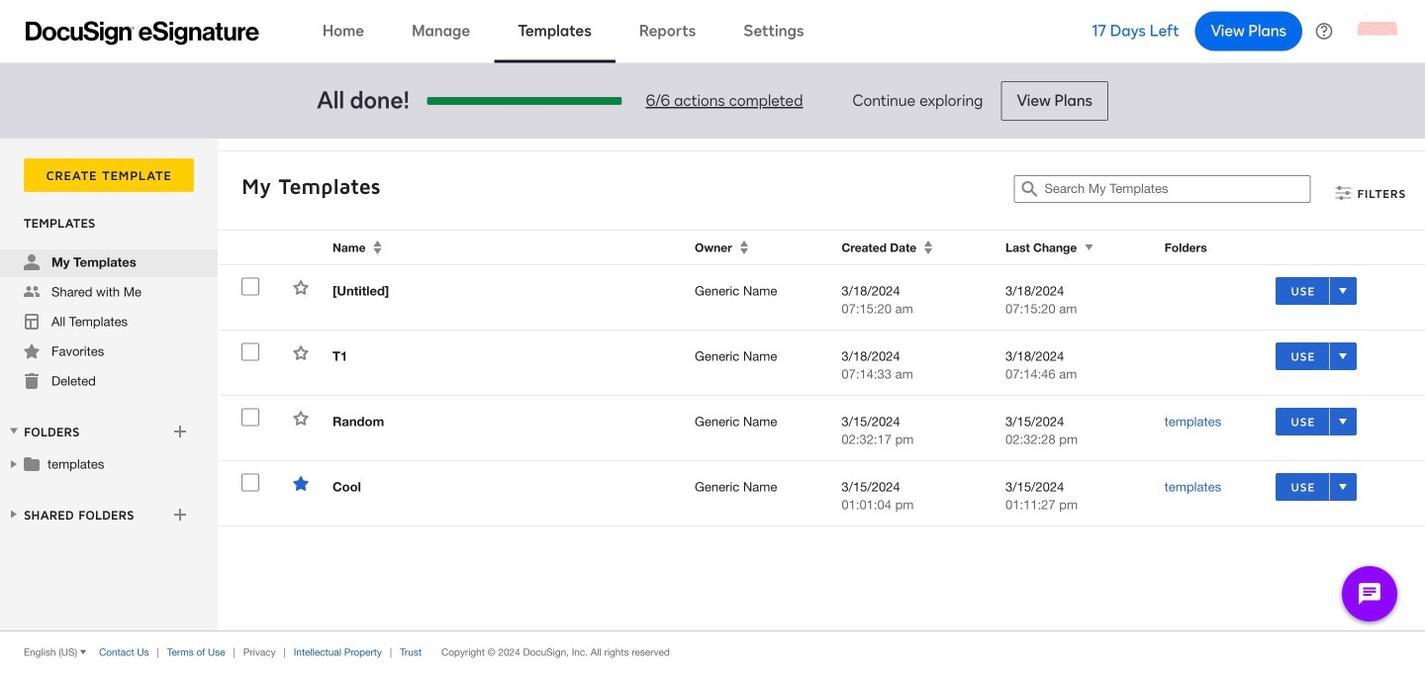 Task type: describe. For each thing, give the bounding box(es) containing it.
folder image
[[24, 455, 40, 471]]

shared image
[[24, 284, 40, 300]]

add random to favorites image
[[293, 410, 309, 426]]

view folders image
[[6, 423, 22, 439]]

templates image
[[24, 314, 40, 330]]

secondary navigation region
[[0, 139, 1426, 631]]

view shared folders image
[[6, 506, 22, 522]]

add [untitled] to favorites image
[[293, 280, 309, 296]]

add t1 to favorites image
[[293, 345, 309, 361]]

docusign esignature image
[[26, 21, 259, 45]]



Task type: vqa. For each thing, say whether or not it's contained in the screenshot.
second Need to Sign image from the bottom
no



Task type: locate. For each thing, give the bounding box(es) containing it.
star filled image
[[24, 344, 40, 359]]

trash image
[[24, 373, 40, 389]]

Search My Templates text field
[[1045, 176, 1311, 202]]

more info region
[[0, 631, 1426, 673]]

your uploaded profile image image
[[1359, 11, 1398, 51]]

user image
[[24, 254, 40, 270]]

remove cool from favorites image
[[293, 476, 309, 492]]



